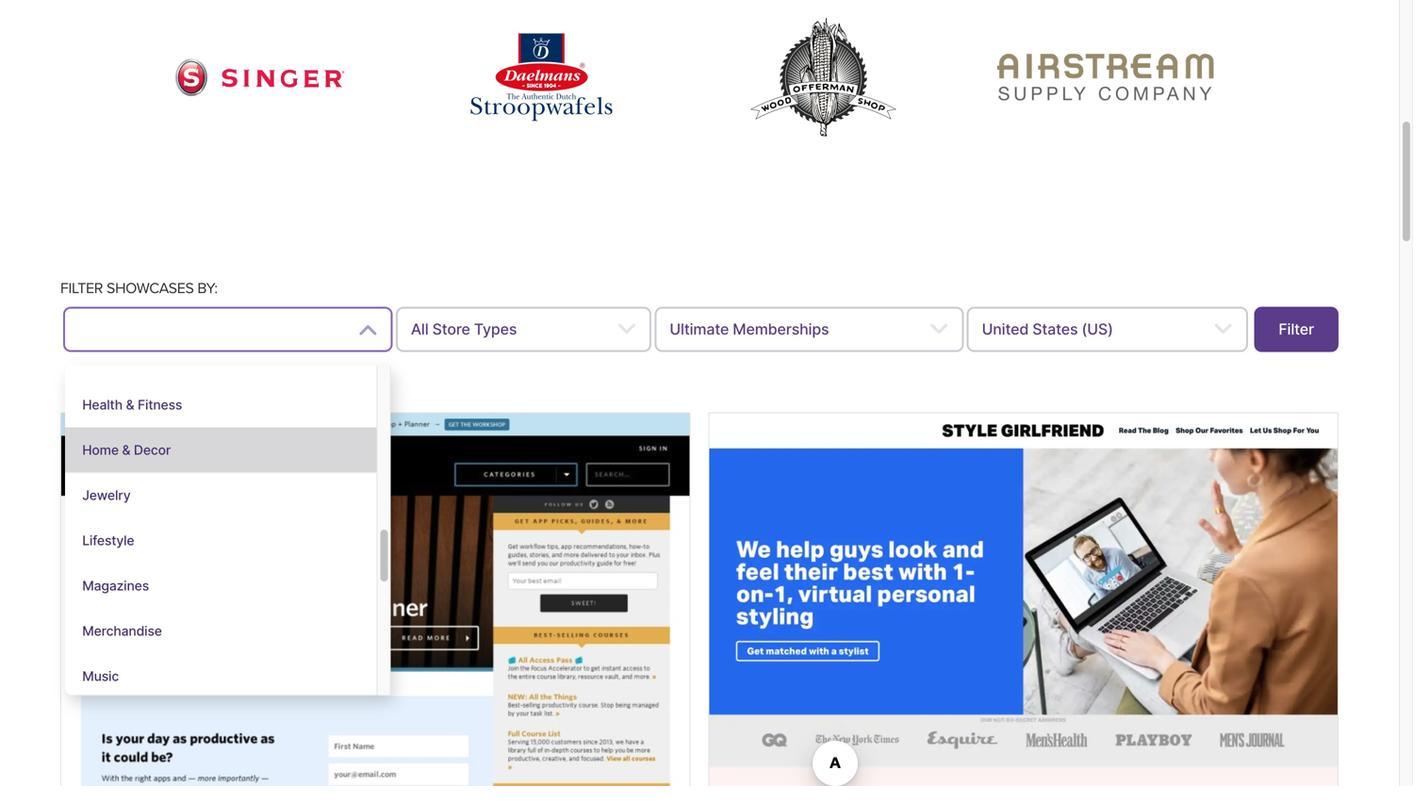 Task type: vqa. For each thing, say whether or not it's contained in the screenshot.
angle down icon associated with (US)
yes



Task type: locate. For each thing, give the bounding box(es) containing it.
ultimate
[[670, 320, 729, 339]]

& right 'home'
[[122, 442, 130, 459]]

& inside option
[[126, 397, 134, 413]]

filter
[[60, 279, 103, 297], [1279, 320, 1315, 339]]

1 vertical spatial filter
[[1279, 320, 1315, 339]]

jewelry option
[[65, 473, 377, 518]]

& inside option
[[122, 442, 130, 459]]

list box containing health
[[65, 337, 391, 699]]

lifestyle
[[82, 533, 134, 549]]

decor
[[134, 442, 171, 459]]

list box
[[65, 337, 391, 699]]

health inside health & fitness option
[[82, 397, 123, 413]]

health & fitness option
[[65, 383, 377, 428]]

1 vertical spatial &
[[122, 442, 130, 459]]

angle down image inside ultimate memberships field
[[929, 318, 949, 341]]

states
[[1033, 320, 1078, 339]]

0 vertical spatial &
[[126, 397, 134, 413]]

angle down image
[[617, 318, 637, 341]]

health inside health option
[[82, 352, 123, 368]]

filter showcases by:
[[60, 279, 218, 297]]

1 horizontal spatial filter
[[1279, 320, 1315, 339]]

angle down image left all
[[358, 318, 378, 341]]

health for health
[[82, 352, 123, 368]]

3 angle down image from the left
[[1214, 318, 1233, 341]]

health
[[82, 352, 123, 368], [82, 397, 123, 413]]

daelmans stroopwafels image
[[471, 34, 612, 121]]

angle down image
[[358, 318, 378, 341], [929, 318, 949, 341], [1214, 318, 1233, 341]]

angle down image inside united states (us) field
[[1214, 318, 1233, 341]]

home & decor option
[[65, 428, 377, 473]]

showcases
[[107, 279, 194, 297]]

home & decor
[[82, 442, 171, 459]]

merchandise
[[82, 624, 162, 640]]

2 health from the top
[[82, 397, 123, 413]]

2 angle down image from the left
[[929, 318, 949, 341]]

0 vertical spatial health
[[82, 352, 123, 368]]

& left fitness
[[126, 397, 134, 413]]

angle down image inside field
[[358, 318, 378, 341]]

filter inside button
[[1279, 320, 1315, 339]]

health for health & fitness
[[82, 397, 123, 413]]

1 horizontal spatial angle down image
[[929, 318, 949, 341]]

1 health from the top
[[82, 352, 123, 368]]

angle down image left united
[[929, 318, 949, 341]]

2 horizontal spatial angle down image
[[1214, 318, 1233, 341]]

angle down image for united
[[1214, 318, 1233, 341]]

home
[[82, 442, 119, 459]]

None field
[[63, 307, 393, 699]]

1 vertical spatial health
[[82, 397, 123, 413]]

types
[[474, 320, 517, 339]]

1 angle down image from the left
[[358, 318, 378, 341]]

angle down image left filter button
[[1214, 318, 1233, 341]]

0 vertical spatial filter
[[60, 279, 103, 297]]

health up health & fitness
[[82, 352, 123, 368]]

&
[[126, 397, 134, 413], [122, 442, 130, 459]]

0 horizontal spatial angle down image
[[358, 318, 378, 341]]

united states (us)
[[982, 320, 1114, 339]]

0 horizontal spatial filter
[[60, 279, 103, 297]]

list box inside field
[[65, 337, 391, 699]]

health up 'home'
[[82, 397, 123, 413]]

filter button
[[1255, 307, 1339, 352]]



Task type: describe. For each thing, give the bounding box(es) containing it.
angle down image for ultimate
[[929, 318, 949, 341]]

Ultimate Memberships field
[[655, 307, 964, 352]]

lifestyle option
[[65, 518, 377, 564]]

magazines
[[82, 578, 149, 594]]

& for health
[[126, 397, 134, 413]]

All Store Types field
[[396, 307, 652, 352]]

health option
[[65, 337, 377, 383]]

offerman workshop image
[[739, 9, 909, 146]]

all store types
[[411, 320, 517, 339]]

by:
[[197, 279, 218, 297]]

none field containing health
[[63, 307, 393, 699]]

United States (US) field
[[967, 307, 1249, 352]]

all
[[411, 320, 429, 339]]

music
[[82, 669, 119, 685]]

store
[[432, 320, 470, 339]]

fitness
[[138, 397, 182, 413]]

music option
[[65, 654, 377, 699]]

united
[[982, 320, 1029, 339]]

health & fitness
[[82, 397, 182, 413]]

filter for filter showcases by:
[[60, 279, 103, 297]]

ultimate memberships
[[670, 320, 829, 339]]

filter for filter
[[1279, 320, 1315, 339]]

airstream supply company image
[[997, 53, 1214, 101]]

jewelry
[[82, 488, 131, 504]]

magazines option
[[65, 564, 377, 609]]

& for home
[[122, 442, 130, 459]]

merchandise option
[[65, 609, 377, 654]]

singer australia image
[[175, 58, 345, 96]]

(us)
[[1082, 320, 1114, 339]]

memberships
[[733, 320, 829, 339]]



